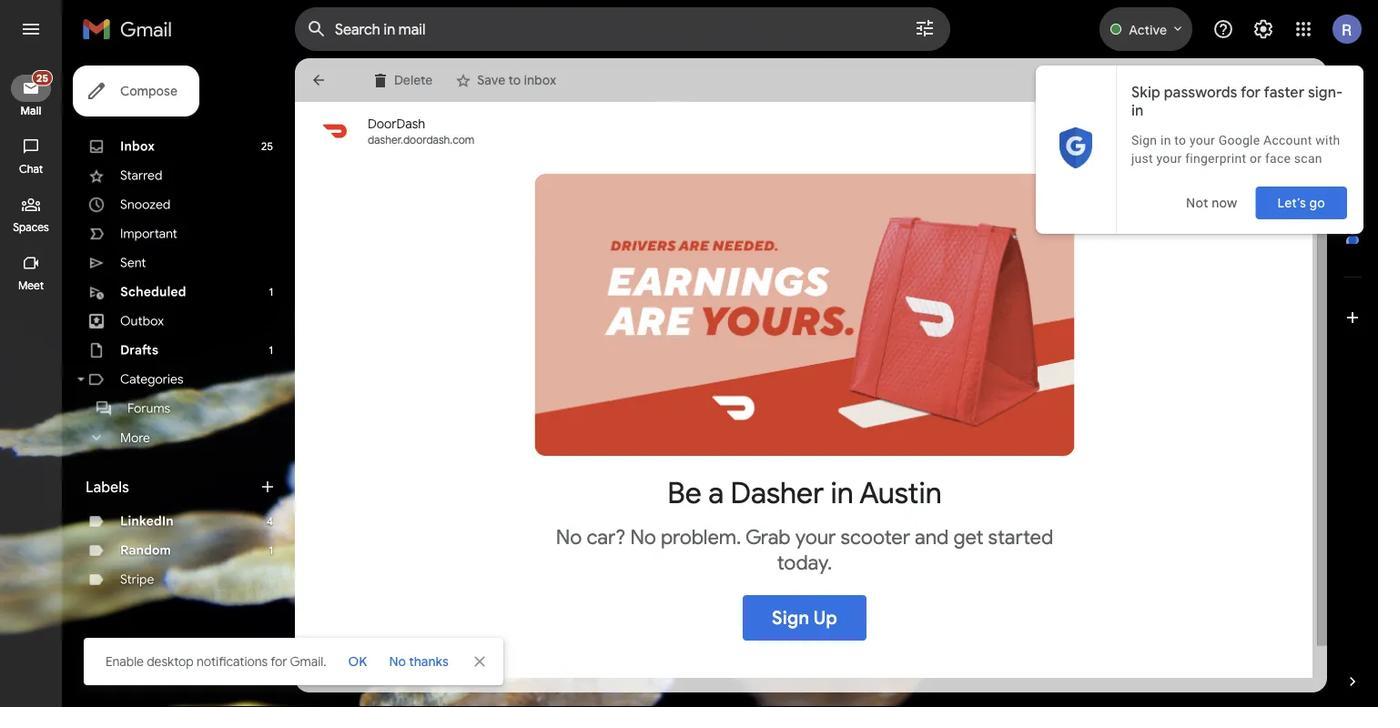Task type: vqa. For each thing, say whether or not it's contained in the screenshot.


Task type: locate. For each thing, give the bounding box(es) containing it.
no thanks link
[[382, 645, 456, 678]]

1 vertical spatial 1
[[269, 344, 273, 357]]

important
[[120, 226, 177, 242]]

stripe link
[[120, 572, 154, 588]]

categories
[[120, 371, 183, 387]]

delete button
[[360, 64, 444, 96]]

0 horizontal spatial no
[[389, 654, 406, 670]]

navigation
[[0, 58, 64, 707]]

no for no car? no problem. grab your scooter and get started today.
[[556, 524, 582, 550]]

labels heading
[[86, 478, 259, 496]]

inbox link
[[120, 138, 155, 154]]

doordash
[[368, 116, 425, 132]]

drafts link
[[120, 342, 158, 358]]

productimage image
[[535, 174, 1075, 456]]

0 vertical spatial 25
[[37, 72, 48, 84]]

no
[[556, 524, 582, 550], [630, 524, 656, 550], [389, 654, 406, 670]]

labels
[[86, 478, 129, 496]]

no right car?
[[630, 524, 656, 550]]

started
[[988, 524, 1053, 550]]

mail heading
[[0, 104, 62, 118]]

important link
[[120, 226, 177, 242]]

outbox link
[[120, 313, 164, 329]]

ok
[[348, 654, 367, 670]]

1 for scheduled
[[269, 285, 273, 299]]

delete
[[394, 72, 433, 88]]

1 horizontal spatial no
[[556, 524, 582, 550]]

25 link
[[11, 70, 53, 102]]

enable
[[106, 654, 144, 670]]

dasher
[[731, 475, 824, 512]]

Search in mail search field
[[295, 7, 950, 51]]

1 1 from the top
[[269, 285, 273, 299]]

chat heading
[[0, 162, 62, 177]]

0 horizontal spatial 25
[[37, 72, 48, 84]]

compose button
[[73, 66, 199, 117]]

enable desktop notifications for gmail.
[[106, 654, 326, 670]]

be
[[668, 475, 702, 512]]

categories link
[[120, 371, 183, 387]]

Search in mail text field
[[335, 20, 863, 38]]

25
[[37, 72, 48, 84], [261, 140, 273, 153]]

spaces heading
[[0, 220, 62, 235]]

more button
[[73, 423, 284, 452]]

inbox
[[120, 138, 155, 154]]

desktop
[[147, 654, 194, 670]]

0 vertical spatial 1
[[269, 285, 273, 299]]

scheduled link
[[120, 284, 186, 300]]

no left car?
[[556, 524, 582, 550]]

4
[[267, 515, 273, 528]]

scooter
[[841, 524, 910, 550]]

3 1 from the top
[[269, 544, 273, 558]]

sign up
[[772, 607, 837, 629]]

1 horizontal spatial 25
[[261, 140, 273, 153]]

no for no thanks
[[389, 654, 406, 670]]

random link
[[120, 543, 171, 558]]

2 1 from the top
[[269, 344, 273, 357]]

alert
[[29, 42, 1349, 685]]

2 horizontal spatial no
[[630, 524, 656, 550]]

settings image
[[1253, 18, 1274, 40]]

today.
[[777, 550, 832, 575]]

mail
[[21, 104, 41, 118]]

no left thanks
[[389, 654, 406, 670]]

get
[[953, 524, 984, 550]]

tab list
[[1327, 58, 1378, 642]]

2 vertical spatial 1
[[269, 544, 273, 558]]

grab
[[745, 524, 791, 550]]

starred
[[120, 167, 162, 183]]

up
[[814, 607, 837, 629]]

sign
[[772, 607, 809, 629]]

meet
[[18, 279, 44, 293]]

no thanks
[[389, 654, 449, 670]]

1
[[269, 285, 273, 299], [269, 344, 273, 357], [269, 544, 273, 558]]

thanks
[[409, 654, 449, 670]]

notifications
[[197, 654, 268, 670]]

outbox
[[120, 313, 164, 329]]



Task type: describe. For each thing, give the bounding box(es) containing it.
dasher.doordash.com
[[368, 133, 474, 147]]

snoozed
[[120, 197, 171, 213]]

snoozed link
[[120, 197, 171, 213]]

ad
[[1217, 125, 1231, 138]]

spaces
[[13, 221, 49, 234]]

1 for drafts
[[269, 344, 273, 357]]

forums
[[127, 401, 170, 416]]

and
[[915, 524, 949, 550]]

problem.
[[661, 524, 741, 550]]

navigation containing mail
[[0, 58, 64, 707]]

scheduled
[[120, 284, 186, 300]]

a
[[708, 475, 724, 512]]

1 vertical spatial 25
[[261, 140, 273, 153]]

chat
[[19, 162, 43, 176]]

1 for random
[[269, 544, 273, 558]]

your
[[795, 524, 836, 550]]

compose
[[120, 83, 177, 99]]

linkedin
[[120, 513, 174, 529]]

main menu image
[[20, 18, 42, 40]]

stripe
[[120, 572, 154, 588]]

to
[[508, 72, 521, 88]]

car?
[[587, 524, 626, 550]]

sent link
[[120, 255, 146, 271]]

no car? no problem. grab your scooter and get started today.
[[556, 524, 1053, 575]]

ok link
[[341, 645, 375, 678]]

more
[[120, 430, 150, 446]]

support image
[[1213, 18, 1234, 40]]

drafts
[[120, 342, 158, 358]]

save to inbox
[[477, 72, 556, 88]]

meet heading
[[0, 279, 62, 293]]

linkedin link
[[120, 513, 174, 529]]

sent
[[120, 255, 146, 271]]

austin
[[860, 475, 942, 512]]

25 inside 'navigation'
[[37, 72, 48, 84]]

doordash dasher.doordash.com
[[368, 116, 474, 147]]

back to mail image
[[310, 71, 328, 89]]

save
[[477, 72, 505, 88]]

search in mail image
[[300, 13, 333, 46]]

starred link
[[120, 167, 162, 183]]

sign up link
[[743, 595, 867, 641]]

gmail.
[[290, 654, 326, 670]]

advanced search options image
[[907, 10, 943, 46]]

gmail image
[[82, 11, 181, 47]]

save to inbox button
[[444, 64, 567, 96]]

alert containing enable desktop notifications for gmail.
[[29, 42, 1349, 685]]

forums link
[[127, 401, 170, 416]]

for
[[271, 654, 287, 670]]

inbox
[[524, 72, 556, 88]]

in
[[831, 475, 854, 512]]

be a dasher in austin
[[668, 475, 942, 512]]

random
[[120, 543, 171, 558]]



